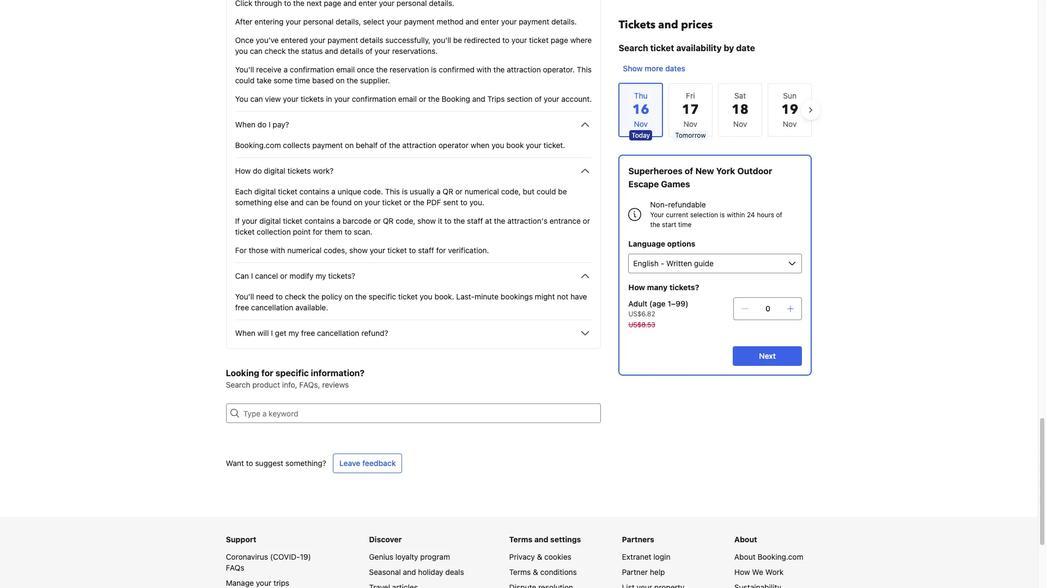 Task type: vqa. For each thing, say whether or not it's contained in the screenshot.


Task type: describe. For each thing, give the bounding box(es) containing it.
unique
[[338, 187, 361, 196]]

& for terms
[[533, 568, 538, 577]]

account.
[[561, 94, 592, 104]]

terms for terms and settings
[[509, 535, 532, 544]]

on left the behalf
[[345, 141, 354, 150]]

manage your trips link
[[226, 579, 289, 588]]

can i cancel or modify my tickets?
[[235, 271, 355, 281]]

sun
[[783, 91, 797, 100]]

2 vertical spatial be
[[320, 198, 329, 207]]

partners
[[622, 535, 654, 544]]

looking for specific information? search product info, faqs, reviews
[[226, 368, 365, 390]]

start
[[662, 221, 676, 229]]

or down usually on the left
[[404, 198, 411, 207]]

program
[[420, 552, 450, 562]]

each
[[235, 187, 252, 196]]

1 vertical spatial for
[[436, 246, 446, 255]]

you for booking.com collects payment on behalf of the attraction operator when you book your ticket.
[[492, 141, 504, 150]]

pdf
[[426, 198, 441, 207]]

once
[[357, 65, 374, 74]]

minute
[[475, 292, 499, 301]]

else
[[274, 198, 288, 207]]

take
[[257, 76, 272, 85]]

the inside once you've entered your payment details successfully, you'll be redirected to your ticket page where you can check the status and details of your reservations.
[[288, 46, 299, 56]]

free inside 'you'll need to check the policy on the specific ticket you book. last-minute bookings might not have free cancellation available.'
[[235, 303, 249, 312]]

get
[[275, 329, 286, 338]]

confirmed
[[439, 65, 475, 74]]

barcode
[[343, 216, 372, 226]]

extranet login link
[[622, 552, 670, 562]]

the down once
[[347, 76, 358, 85]]

details,
[[336, 17, 361, 26]]

payment left details.
[[519, 17, 549, 26]]

you.
[[469, 198, 484, 207]]

and up privacy & cookies link
[[534, 535, 548, 544]]

ticket up show more dates
[[650, 43, 674, 53]]

something
[[235, 198, 272, 207]]

show more dates button
[[619, 59, 690, 78]]

to right the "it"
[[444, 216, 452, 226]]

for
[[235, 246, 247, 255]]

nov for 18
[[733, 119, 747, 129]]

ticket up point
[[283, 216, 302, 226]]

us$8.53
[[628, 321, 655, 329]]

faqs
[[226, 563, 244, 573]]

your inside each digital ticket contains a unique code. this is usually a qr or numerical code, but could be something else and can be found on your ticket or the pdf sent to you.
[[365, 198, 380, 207]]

and inside once you've entered your payment details successfully, you'll be redirected to your ticket page where you can check the status and details of your reservations.
[[325, 46, 338, 56]]

terms & conditions link
[[509, 568, 577, 577]]

will
[[258, 329, 269, 338]]

qr inside each digital ticket contains a unique code. this is usually a qr or numerical code, but could be something else and can be found on your ticket or the pdf sent to you.
[[443, 187, 453, 196]]

dates
[[665, 64, 685, 73]]

your right the select
[[386, 17, 402, 26]]

0 vertical spatial details
[[360, 35, 383, 45]]

payment up work?
[[312, 141, 343, 150]]

0 vertical spatial search
[[619, 43, 648, 53]]

trips
[[487, 94, 505, 104]]

0
[[766, 304, 770, 313]]

but
[[523, 187, 535, 196]]

your down scan.
[[370, 246, 385, 255]]

not
[[557, 292, 568, 301]]

and left enter
[[466, 17, 479, 26]]

0 horizontal spatial i
[[251, 271, 253, 281]]

date
[[736, 43, 755, 53]]

fri 17 nov tomorrow
[[675, 91, 706, 139]]

the inside each digital ticket contains a unique code. this is usually a qr or numerical code, but could be something else and can be found on your ticket or the pdf sent to you.
[[413, 198, 424, 207]]

about for about booking.com
[[734, 552, 756, 562]]

availability
[[676, 43, 722, 53]]

you'll
[[235, 65, 254, 74]]

genius
[[369, 552, 393, 562]]

collects
[[283, 141, 310, 150]]

the right at
[[494, 216, 505, 226]]

coronavirus
[[226, 552, 268, 562]]

email inside the you'll receive a confirmation email once the reservation is confirmed with the attraction operator. this could take some time based on the supplier.
[[336, 65, 355, 74]]

this inside each digital ticket contains a unique code. this is usually a qr or numerical code, but could be something else and can be found on your ticket or the pdf sent to you.
[[385, 187, 400, 196]]

on inside the you'll receive a confirmation email once the reservation is confirmed with the attraction operator. this could take some time based on the supplier.
[[336, 76, 345, 85]]

time inside non-refundable your current selection is within 24 hours of the start time
[[678, 221, 692, 229]]

about for about
[[734, 535, 757, 544]]

for inside if your digital ticket contains a barcode or qr code, show it to the staff at the attraction's entrance or ticket collection point for them to scan.
[[313, 227, 323, 236]]

numerical inside each digital ticket contains a unique code. this is usually a qr or numerical code, but could be something else and can be found on your ticket or the pdf sent to you.
[[465, 187, 499, 196]]

1 vertical spatial staff
[[418, 246, 434, 255]]

method
[[437, 17, 464, 26]]

the up trips
[[493, 65, 505, 74]]

region containing 17
[[610, 78, 821, 142]]

2 horizontal spatial be
[[558, 187, 567, 196]]

after entering your personal details, select your payment method and enter your payment details.
[[235, 17, 577, 26]]

to inside once you've entered your payment details successfully, you'll be redirected to your ticket page where you can check the status and details of your reservations.
[[502, 35, 509, 45]]

is inside non-refundable your current selection is within 24 hours of the start time
[[720, 211, 725, 219]]

privacy & cookies link
[[509, 552, 571, 562]]

show
[[623, 64, 643, 73]]

a up pdf
[[436, 187, 441, 196]]

19)
[[300, 552, 311, 562]]

of right section
[[535, 94, 542, 104]]

the up supplier.
[[376, 65, 388, 74]]

payment inside once you've entered your payment details successfully, you'll be redirected to your ticket page where you can check the status and details of your reservations.
[[328, 35, 358, 45]]

do for when
[[258, 120, 267, 129]]

you'll receive a confirmation email once the reservation is confirmed with the attraction operator. this could take some time based on the supplier.
[[235, 65, 592, 85]]

language
[[628, 239, 665, 248]]

when for when will i get my free cancellation refund?
[[235, 329, 255, 338]]

Type a keyword field
[[239, 404, 601, 423]]

can inside each digital ticket contains a unique code. this is usually a qr or numerical code, but could be something else and can be found on your ticket or the pdf sent to you.
[[306, 198, 318, 207]]

check inside once you've entered your payment details successfully, you'll be redirected to your ticket page where you can check the status and details of your reservations.
[[265, 46, 286, 56]]

show more dates
[[623, 64, 685, 73]]

how for how we work
[[734, 568, 750, 577]]

you for you'll need to check the policy on the specific ticket you book. last-minute bookings might not have free cancellation available.
[[420, 292, 432, 301]]

or down the you'll receive a confirmation email once the reservation is confirmed with the attraction operator. this could take some time based on the supplier.
[[419, 94, 426, 104]]

policy
[[321, 292, 342, 301]]

want
[[226, 459, 244, 468]]

code, inside if your digital ticket contains a barcode or qr code, show it to the staff at the attraction's entrance or ticket collection point for them to scan.
[[396, 216, 415, 226]]

24
[[747, 211, 755, 219]]

1 horizontal spatial email
[[398, 94, 417, 104]]

1 vertical spatial numerical
[[287, 246, 322, 255]]

when
[[471, 141, 490, 150]]

refundable
[[668, 200, 706, 209]]

where
[[570, 35, 592, 45]]

payment up successfully,
[[404, 17, 435, 26]]

enter
[[481, 17, 499, 26]]

next
[[759, 351, 776, 361]]

staff inside if your digital ticket contains a barcode or qr code, show it to the staff at the attraction's entrance or ticket collection point for them to scan.
[[467, 216, 483, 226]]

conditions
[[540, 568, 577, 577]]

genius loyalty program
[[369, 552, 450, 562]]

once you've entered your payment details successfully, you'll be redirected to your ticket page where you can check the status and details of your reservations.
[[235, 35, 592, 56]]

your right in
[[334, 94, 350, 104]]

ticket up else
[[278, 187, 297, 196]]

settings
[[550, 535, 581, 544]]

digital inside each digital ticket contains a unique code. this is usually a qr or numerical code, but could be something else and can be found on your ticket or the pdf sent to you.
[[254, 187, 276, 196]]

book
[[506, 141, 524, 150]]

work?
[[313, 166, 334, 175]]

0 vertical spatial booking.com
[[235, 141, 281, 150]]

your inside if your digital ticket contains a barcode or qr code, show it to the staff at the attraction's entrance or ticket collection point for them to scan.
[[242, 216, 257, 226]]

of inside once you've entered your payment details successfully, you'll be redirected to your ticket page where you can check the status and details of your reservations.
[[365, 46, 373, 56]]

a inside if your digital ticket contains a barcode or qr code, show it to the staff at the attraction's entrance or ticket collection point for them to scan.
[[336, 216, 341, 226]]

is for reservation
[[431, 65, 437, 74]]

is for this
[[402, 187, 408, 196]]

to inside each digital ticket contains a unique code. this is usually a qr or numerical code, but could be something else and can be found on your ticket or the pdf sent to you.
[[460, 198, 467, 207]]

in
[[326, 94, 332, 104]]

to down if your digital ticket contains a barcode or qr code, show it to the staff at the attraction's entrance or ticket collection point for them to scan.
[[409, 246, 416, 255]]

of right the behalf
[[380, 141, 387, 150]]

1 vertical spatial my
[[289, 329, 299, 338]]

genius loyalty program link
[[369, 552, 450, 562]]

language options
[[628, 239, 695, 248]]

discover
[[369, 535, 402, 544]]

your up entered
[[286, 17, 301, 26]]

your right book on the top of the page
[[526, 141, 541, 150]]

1 vertical spatial details
[[340, 46, 363, 56]]

non-refundable your current selection is within 24 hours of the start time
[[650, 200, 782, 229]]

1 horizontal spatial tickets?
[[669, 283, 699, 292]]

the down when do i pay? dropdown button
[[389, 141, 400, 150]]

trips
[[274, 579, 289, 588]]

the right the "it"
[[454, 216, 465, 226]]

can inside once you've entered your payment details successfully, you'll be redirected to your ticket page where you can check the status and details of your reservations.
[[250, 46, 263, 56]]

with inside how do digital tickets work? element
[[270, 246, 285, 255]]

status
[[301, 46, 323, 56]]

contains inside if your digital ticket contains a barcode or qr code, show it to the staff at the attraction's entrance or ticket collection point for them to scan.
[[304, 216, 334, 226]]

ticket down code.
[[382, 198, 402, 207]]

search inside looking for specific information? search product info, faqs, reviews
[[226, 380, 250, 390]]

cancellation inside dropdown button
[[317, 329, 359, 338]]

adult (age 1–99) us$6.82
[[628, 299, 688, 318]]

ticket down if your digital ticket contains a barcode or qr code, show it to the staff at the attraction's entrance or ticket collection point for them to scan.
[[387, 246, 407, 255]]

next button
[[733, 347, 802, 366]]

of inside superheroes of new york outdoor escape games
[[685, 166, 693, 176]]

and left 'prices'
[[658, 17, 678, 32]]

show inside if your digital ticket contains a barcode or qr code, show it to the staff at the attraction's entrance or ticket collection point for them to scan.
[[417, 216, 436, 226]]

reservation
[[390, 65, 429, 74]]

personal
[[303, 17, 334, 26]]

to down barcode
[[345, 227, 352, 236]]

i for will
[[271, 329, 273, 338]]

once
[[235, 35, 254, 45]]

or right entrance
[[583, 216, 590, 226]]

by
[[724, 43, 734, 53]]

how we work link
[[734, 568, 784, 577]]

section
[[507, 94, 533, 104]]

the left booking
[[428, 94, 440, 104]]

your right 'view'
[[283, 94, 299, 104]]

the right policy at left
[[355, 292, 367, 301]]

leave
[[339, 459, 360, 468]]

about booking.com
[[734, 552, 803, 562]]

support
[[226, 535, 256, 544]]

those
[[249, 246, 268, 255]]

selection
[[690, 211, 718, 219]]



Task type: locate. For each thing, give the bounding box(es) containing it.
1 vertical spatial qr
[[383, 216, 394, 226]]

(age
[[649, 299, 666, 308]]

2 horizontal spatial i
[[271, 329, 273, 338]]

0 vertical spatial confirmation
[[290, 65, 334, 74]]

17
[[682, 101, 699, 119]]

(covid-
[[270, 552, 300, 562]]

of inside non-refundable your current selection is within 24 hours of the start time
[[776, 211, 782, 219]]

check inside 'you'll need to check the policy on the specific ticket you book. last-minute bookings might not have free cancellation available.'
[[285, 292, 306, 301]]

2 vertical spatial digital
[[259, 216, 281, 226]]

is inside the you'll receive a confirmation email once the reservation is confirmed with the attraction operator. this could take some time based on the supplier.
[[431, 65, 437, 74]]

nov down 18 on the top
[[733, 119, 747, 129]]

ticket down if
[[235, 227, 255, 236]]

your left the trips
[[256, 579, 271, 588]]

we
[[752, 568, 763, 577]]

within
[[727, 211, 745, 219]]

0 vertical spatial when
[[235, 120, 255, 129]]

2 horizontal spatial you
[[492, 141, 504, 150]]

code,
[[501, 187, 521, 196], [396, 216, 415, 226]]

contains up the them
[[304, 216, 334, 226]]

1 vertical spatial be
[[558, 187, 567, 196]]

0 vertical spatial time
[[295, 76, 310, 85]]

manage
[[226, 579, 254, 588]]

booking.com
[[235, 141, 281, 150], [758, 552, 803, 562]]

when inside when will i get my free cancellation refund? dropdown button
[[235, 329, 255, 338]]

qr up sent
[[443, 187, 453, 196]]

1 vertical spatial this
[[385, 187, 400, 196]]

1 vertical spatial &
[[533, 568, 538, 577]]

your down successfully,
[[375, 46, 390, 56]]

tickets inside dropdown button
[[287, 166, 311, 175]]

numerical up you.
[[465, 187, 499, 196]]

pay?
[[273, 120, 289, 129]]

partner help link
[[622, 568, 665, 577]]

nov
[[684, 119, 697, 129], [733, 119, 747, 129], [783, 119, 797, 129]]

do inside dropdown button
[[258, 120, 267, 129]]

my
[[316, 271, 326, 281], [289, 329, 299, 338]]

0 horizontal spatial you
[[235, 46, 248, 56]]

0 horizontal spatial for
[[261, 368, 273, 378]]

18
[[732, 101, 749, 119]]

and down 'genius loyalty program'
[[403, 568, 416, 577]]

and inside each digital ticket contains a unique code. this is usually a qr or numerical code, but could be something else and can be found on your ticket or the pdf sent to you.
[[291, 198, 304, 207]]

point
[[293, 227, 311, 236]]

your left account.
[[544, 94, 559, 104]]

when for when do i pay?
[[235, 120, 255, 129]]

of right hours
[[776, 211, 782, 219]]

1 vertical spatial tickets?
[[669, 283, 699, 292]]

if
[[235, 216, 240, 226]]

loyalty
[[395, 552, 418, 562]]

time inside the you'll receive a confirmation email once the reservation is confirmed with the attraction operator. this could take some time based on the supplier.
[[295, 76, 310, 85]]

0 horizontal spatial time
[[295, 76, 310, 85]]

nov inside fri 17 nov tomorrow
[[684, 119, 697, 129]]

non-
[[650, 200, 668, 209]]

free down you'll
[[235, 303, 249, 312]]

how do digital tickets work? button
[[235, 165, 592, 178]]

0 horizontal spatial nov
[[684, 119, 697, 129]]

the down entered
[[288, 46, 299, 56]]

0 vertical spatial with
[[477, 65, 491, 74]]

tickets? up the 1–99)
[[669, 283, 699, 292]]

email
[[336, 65, 355, 74], [398, 94, 417, 104]]

your up status
[[310, 35, 325, 45]]

reviews
[[322, 380, 349, 390]]

is left the within
[[720, 211, 725, 219]]

on right policy at left
[[344, 292, 353, 301]]

about up we
[[734, 552, 756, 562]]

0 horizontal spatial my
[[289, 329, 299, 338]]

is left usually on the left
[[402, 187, 408, 196]]

work
[[765, 568, 784, 577]]

to inside 'you'll need to check the policy on the specific ticket you book. last-minute bookings might not have free cancellation available.'
[[276, 292, 283, 301]]

is inside each digital ticket contains a unique code. this is usually a qr or numerical code, but could be something else and can be found on your ticket or the pdf sent to you.
[[402, 187, 408, 196]]

0 horizontal spatial show
[[349, 246, 368, 255]]

it
[[438, 216, 442, 226]]

could inside the you'll receive a confirmation email once the reservation is confirmed with the attraction operator. this could take some time based on the supplier.
[[235, 76, 255, 85]]

many
[[647, 283, 668, 292]]

specific inside 'you'll need to check the policy on the specific ticket you book. last-minute bookings might not have free cancellation available.'
[[369, 292, 396, 301]]

0 vertical spatial attraction
[[507, 65, 541, 74]]

2 vertical spatial you
[[420, 292, 432, 301]]

1 terms from the top
[[509, 535, 532, 544]]

privacy & cookies
[[509, 552, 571, 562]]

attraction
[[507, 65, 541, 74], [402, 141, 436, 150]]

0 vertical spatial this
[[577, 65, 592, 74]]

2 vertical spatial i
[[271, 329, 273, 338]]

0 horizontal spatial how
[[235, 166, 251, 175]]

0 vertical spatial is
[[431, 65, 437, 74]]

your right the redirected
[[512, 35, 527, 45]]

could inside each digital ticket contains a unique code. this is usually a qr or numerical code, but could be something else and can be found on your ticket or the pdf sent to you.
[[537, 187, 556, 196]]

1 horizontal spatial free
[[301, 329, 315, 338]]

free inside dropdown button
[[301, 329, 315, 338]]

2 terms from the top
[[509, 568, 531, 577]]

numerical
[[465, 187, 499, 196], [287, 246, 322, 255]]

& up terms & conditions link
[[537, 552, 542, 562]]

is left confirmed
[[431, 65, 437, 74]]

tomorrow
[[675, 131, 706, 139]]

the down your
[[650, 221, 660, 229]]

leave feedback
[[339, 459, 396, 468]]

0 vertical spatial qr
[[443, 187, 453, 196]]

how inside dropdown button
[[235, 166, 251, 175]]

on down unique
[[354, 198, 363, 207]]

qr inside if your digital ticket contains a barcode or qr code, show it to the staff at the attraction's entrance or ticket collection point for them to scan.
[[383, 216, 394, 226]]

code, inside each digital ticket contains a unique code. this is usually a qr or numerical code, but could be something else and can be found on your ticket or the pdf sent to you.
[[501, 187, 521, 196]]

about booking.com link
[[734, 552, 803, 562]]

1 vertical spatial is
[[402, 187, 408, 196]]

sat
[[734, 91, 746, 100]]

1 horizontal spatial numerical
[[465, 187, 499, 196]]

numerical down point
[[287, 246, 322, 255]]

terms up privacy
[[509, 535, 532, 544]]

1 horizontal spatial how
[[628, 283, 645, 292]]

1 vertical spatial you
[[492, 141, 504, 150]]

2 vertical spatial can
[[306, 198, 318, 207]]

information?
[[311, 368, 365, 378]]

& for privacy
[[537, 552, 542, 562]]

1 horizontal spatial you
[[420, 292, 432, 301]]

0 vertical spatial tickets?
[[328, 271, 355, 281]]

1 about from the top
[[734, 535, 757, 544]]

outdoor
[[737, 166, 772, 176]]

attraction inside the you'll receive a confirmation email once the reservation is confirmed with the attraction operator. this could take some time based on the supplier.
[[507, 65, 541, 74]]

us$6.82
[[628, 310, 655, 318]]

1 vertical spatial show
[[349, 246, 368, 255]]

a inside the you'll receive a confirmation email once the reservation is confirmed with the attraction operator. this could take some time based on the supplier.
[[284, 65, 288, 74]]

or right barcode
[[374, 216, 381, 226]]

terms and settings
[[509, 535, 581, 544]]

2 about from the top
[[734, 552, 756, 562]]

1 vertical spatial contains
[[304, 216, 334, 226]]

ticket inside 'you'll need to check the policy on the specific ticket you book. last-minute bookings might not have free cancellation available.'
[[398, 292, 418, 301]]

how for how do digital tickets work?
[[235, 166, 251, 175]]

1 vertical spatial code,
[[396, 216, 415, 226]]

partner
[[622, 568, 648, 577]]

1 horizontal spatial my
[[316, 271, 326, 281]]

or inside can i cancel or modify my tickets? dropdown button
[[280, 271, 287, 281]]

you
[[235, 46, 248, 56], [492, 141, 504, 150], [420, 292, 432, 301]]

tickets?
[[328, 271, 355, 281], [669, 283, 699, 292]]

i for do
[[269, 120, 271, 129]]

0 vertical spatial specific
[[369, 292, 396, 301]]

each digital ticket contains a unique code. this is usually a qr or numerical code, but could be something else and can be found on your ticket or the pdf sent to you.
[[235, 187, 567, 207]]

0 vertical spatial my
[[316, 271, 326, 281]]

ticket inside once you've entered your payment details successfully, you'll be redirected to your ticket page where you can check the status and details of your reservations.
[[529, 35, 549, 45]]

1 vertical spatial digital
[[254, 187, 276, 196]]

you inside 'you'll need to check the policy on the specific ticket you book. last-minute bookings might not have free cancellation available.'
[[420, 292, 432, 301]]

nov inside sat 18 nov
[[733, 119, 747, 129]]

behalf
[[356, 141, 378, 150]]

2 horizontal spatial is
[[720, 211, 725, 219]]

for
[[313, 227, 323, 236], [436, 246, 446, 255], [261, 368, 273, 378]]

verification.
[[448, 246, 489, 255]]

cancellation inside 'you'll need to check the policy on the specific ticket you book. last-minute bookings might not have free cancellation available.'
[[251, 303, 293, 312]]

tickets
[[619, 17, 656, 32]]

nov down 19
[[783, 119, 797, 129]]

1 horizontal spatial attraction
[[507, 65, 541, 74]]

1 horizontal spatial i
[[269, 120, 271, 129]]

19
[[781, 101, 798, 119]]

confirmation inside the you'll receive a confirmation email once the reservation is confirmed with the attraction operator. this could take some time based on the supplier.
[[290, 65, 334, 74]]

i inside dropdown button
[[269, 120, 271, 129]]

0 horizontal spatial free
[[235, 303, 249, 312]]

1 vertical spatial confirmation
[[352, 94, 396, 104]]

1 horizontal spatial show
[[417, 216, 436, 226]]

the inside non-refundable your current selection is within 24 hours of the start time
[[650, 221, 660, 229]]

0 vertical spatial cancellation
[[251, 303, 293, 312]]

1 vertical spatial search
[[226, 380, 250, 390]]

0 vertical spatial i
[[269, 120, 271, 129]]

your right if
[[242, 216, 257, 226]]

need
[[256, 292, 274, 301]]

and left trips
[[472, 94, 485, 104]]

nov for 19
[[783, 119, 797, 129]]

1 vertical spatial could
[[537, 187, 556, 196]]

2 vertical spatial for
[[261, 368, 273, 378]]

available.
[[295, 303, 328, 312]]

on inside each digital ticket contains a unique code. this is usually a qr or numerical code, but could be something else and can be found on your ticket or the pdf sent to you.
[[354, 198, 363, 207]]

adult
[[628, 299, 647, 308]]

0 horizontal spatial confirmation
[[290, 65, 334, 74]]

how up adult at right
[[628, 283, 645, 292]]

free
[[235, 303, 249, 312], [301, 329, 315, 338]]

1 when from the top
[[235, 120, 255, 129]]

for up product
[[261, 368, 273, 378]]

to right the redirected
[[502, 35, 509, 45]]

0 vertical spatial do
[[258, 120, 267, 129]]

at
[[485, 216, 492, 226]]

digital inside dropdown button
[[264, 166, 285, 175]]

cancellation left refund?
[[317, 329, 359, 338]]

on inside 'you'll need to check the policy on the specific ticket you book. last-minute bookings might not have free cancellation available.'
[[344, 292, 353, 301]]

to right want
[[246, 459, 253, 468]]

do inside dropdown button
[[253, 166, 262, 175]]

you left book on the top of the page
[[492, 141, 504, 150]]

1 vertical spatial booking.com
[[758, 552, 803, 562]]

2 vertical spatial is
[[720, 211, 725, 219]]

0 vertical spatial you
[[235, 46, 248, 56]]

could down you'll at the left top of the page
[[235, 76, 255, 85]]

when inside when do i pay? dropdown button
[[235, 120, 255, 129]]

how do digital tickets work? element
[[235, 178, 592, 256]]

0 vertical spatial check
[[265, 46, 286, 56]]

1 horizontal spatial booking.com
[[758, 552, 803, 562]]

a up the them
[[336, 216, 341, 226]]

3 nov from the left
[[783, 119, 797, 129]]

seasonal and holiday deals
[[369, 568, 464, 577]]

on right based
[[336, 76, 345, 85]]

0 vertical spatial staff
[[467, 216, 483, 226]]

for left verification.
[[436, 246, 446, 255]]

1 horizontal spatial confirmation
[[352, 94, 396, 104]]

with inside the you'll receive a confirmation email once the reservation is confirmed with the attraction operator. this could take some time based on the supplier.
[[477, 65, 491, 74]]

booking.com collects payment on behalf of the attraction operator when you book your ticket.
[[235, 141, 565, 150]]

your right enter
[[501, 17, 517, 26]]

suggest
[[255, 459, 283, 468]]

1 vertical spatial free
[[301, 329, 315, 338]]

0 vertical spatial free
[[235, 303, 249, 312]]

how do digital tickets work?
[[235, 166, 334, 175]]

confirmation down supplier.
[[352, 94, 396, 104]]

2 nov from the left
[[733, 119, 747, 129]]

successfully,
[[385, 35, 431, 45]]

codes,
[[324, 246, 347, 255]]

how for how many tickets?
[[628, 283, 645, 292]]

search ticket availability by date
[[619, 43, 755, 53]]

show
[[417, 216, 436, 226], [349, 246, 368, 255]]

for inside looking for specific information? search product info, faqs, reviews
[[261, 368, 273, 378]]

nov for 17
[[684, 119, 697, 129]]

0 horizontal spatial booking.com
[[235, 141, 281, 150]]

0 horizontal spatial search
[[226, 380, 250, 390]]

1 horizontal spatial could
[[537, 187, 556, 196]]

digital for your
[[259, 216, 281, 226]]

tickets left work?
[[287, 166, 311, 175]]

you'll
[[235, 292, 254, 301]]

terms for terms & conditions
[[509, 568, 531, 577]]

you down the once
[[235, 46, 248, 56]]

this
[[577, 65, 592, 74], [385, 187, 400, 196]]

my right get
[[289, 329, 299, 338]]

can
[[250, 46, 263, 56], [250, 94, 263, 104], [306, 198, 318, 207]]

staff left at
[[467, 216, 483, 226]]

view
[[265, 94, 281, 104]]

for right point
[[313, 227, 323, 236]]

1 vertical spatial can
[[250, 94, 263, 104]]

0 vertical spatial about
[[734, 535, 757, 544]]

confirmation up based
[[290, 65, 334, 74]]

0 vertical spatial could
[[235, 76, 255, 85]]

terms down privacy
[[509, 568, 531, 577]]

0 horizontal spatial specific
[[275, 368, 309, 378]]

digital up something
[[254, 187, 276, 196]]

1 vertical spatial email
[[398, 94, 417, 104]]

cancellation down need
[[251, 303, 293, 312]]

you left book.
[[420, 292, 432, 301]]

contains down work?
[[299, 187, 329, 196]]

1 horizontal spatial time
[[678, 221, 692, 229]]

how up each
[[235, 166, 251, 175]]

you inside once you've entered your payment details successfully, you'll be redirected to your ticket page where you can check the status and details of your reservations.
[[235, 46, 248, 56]]

0 horizontal spatial could
[[235, 76, 255, 85]]

do left the pay?
[[258, 120, 267, 129]]

can right you at top left
[[250, 94, 263, 104]]

extranet
[[622, 552, 651, 562]]

show left the "it"
[[417, 216, 436, 226]]

1 horizontal spatial search
[[619, 43, 648, 53]]

1 vertical spatial time
[[678, 221, 692, 229]]

0 vertical spatial numerical
[[465, 187, 499, 196]]

cancel
[[255, 271, 278, 281]]

1 horizontal spatial is
[[431, 65, 437, 74]]

2 horizontal spatial nov
[[783, 119, 797, 129]]

region
[[610, 78, 821, 142]]

2 when from the top
[[235, 329, 255, 338]]

1 horizontal spatial specific
[[369, 292, 396, 301]]

do for how
[[253, 166, 262, 175]]

0 horizontal spatial numerical
[[287, 246, 322, 255]]

tickets left in
[[301, 94, 324, 104]]

email left once
[[336, 65, 355, 74]]

staff
[[467, 216, 483, 226], [418, 246, 434, 255]]

1 horizontal spatial qr
[[443, 187, 453, 196]]

digital
[[264, 166, 285, 175], [254, 187, 276, 196], [259, 216, 281, 226]]

sun 19 nov
[[781, 91, 798, 129]]

1 vertical spatial when
[[235, 329, 255, 338]]

current
[[666, 211, 688, 219]]

booking.com down the when do i pay?
[[235, 141, 281, 150]]

1 vertical spatial terms
[[509, 568, 531, 577]]

ticket.
[[543, 141, 565, 150]]

holiday
[[418, 568, 443, 577]]

0 vertical spatial terms
[[509, 535, 532, 544]]

seasonal and holiday deals link
[[369, 568, 464, 577]]

you'll need to check the policy on the specific ticket you book. last-minute bookings might not have free cancellation available.
[[235, 292, 587, 312]]

0 horizontal spatial is
[[402, 187, 408, 196]]

a up found
[[331, 187, 335, 196]]

1 horizontal spatial nov
[[733, 119, 747, 129]]

ticket down can i cancel or modify my tickets? dropdown button
[[398, 292, 418, 301]]

scan.
[[354, 227, 373, 236]]

specific up info,
[[275, 368, 309, 378]]

tickets? up policy at left
[[328, 271, 355, 281]]

1 vertical spatial attraction
[[402, 141, 436, 150]]

digital inside if your digital ticket contains a barcode or qr code, show it to the staff at the attraction's entrance or ticket collection point for them to scan.
[[259, 216, 281, 226]]

free down available.
[[301, 329, 315, 338]]

nov inside sun 19 nov
[[783, 119, 797, 129]]

games
[[661, 179, 690, 189]]

specific inside looking for specific information? search product info, faqs, reviews
[[275, 368, 309, 378]]

1 horizontal spatial staff
[[467, 216, 483, 226]]

be inside once you've entered your payment details successfully, you'll be redirected to your ticket page where you can check the status and details of your reservations.
[[453, 35, 462, 45]]

details down the select
[[360, 35, 383, 45]]

my right modify
[[316, 271, 326, 281]]

when down you at top left
[[235, 120, 255, 129]]

1 nov from the left
[[684, 119, 697, 129]]

superheroes
[[628, 166, 683, 176]]

tickets? inside dropdown button
[[328, 271, 355, 281]]

this right the operator.
[[577, 65, 592, 74]]

payment
[[404, 17, 435, 26], [519, 17, 549, 26], [328, 35, 358, 45], [312, 141, 343, 150]]

this inside the you'll receive a confirmation email once the reservation is confirmed with the attraction operator. this could take some time based on the supplier.
[[577, 65, 592, 74]]

0 horizontal spatial attraction
[[402, 141, 436, 150]]

search up show
[[619, 43, 648, 53]]

details up once
[[340, 46, 363, 56]]

contains inside each digital ticket contains a unique code. this is usually a qr or numerical code, but could be something else and can be found on your ticket or the pdf sent to you.
[[299, 187, 329, 196]]

digital for do
[[264, 166, 285, 175]]

show down scan.
[[349, 246, 368, 255]]

check down you've
[[265, 46, 286, 56]]

1 vertical spatial tickets
[[287, 166, 311, 175]]

0 horizontal spatial cancellation
[[251, 303, 293, 312]]

1 vertical spatial cancellation
[[317, 329, 359, 338]]

digital up collection
[[259, 216, 281, 226]]

0 vertical spatial contains
[[299, 187, 329, 196]]

0 vertical spatial &
[[537, 552, 542, 562]]

can left found
[[306, 198, 318, 207]]

tickets and prices
[[619, 17, 713, 32]]

usually
[[410, 187, 434, 196]]

0 vertical spatial digital
[[264, 166, 285, 175]]

0 vertical spatial tickets
[[301, 94, 324, 104]]

or up sent
[[455, 187, 463, 196]]

time
[[295, 76, 310, 85], [678, 221, 692, 229]]

the up available.
[[308, 292, 319, 301]]

attraction down when do i pay? dropdown button
[[402, 141, 436, 150]]

your down code.
[[365, 198, 380, 207]]

1 horizontal spatial for
[[313, 227, 323, 236]]

manage your trips
[[226, 579, 289, 588]]



